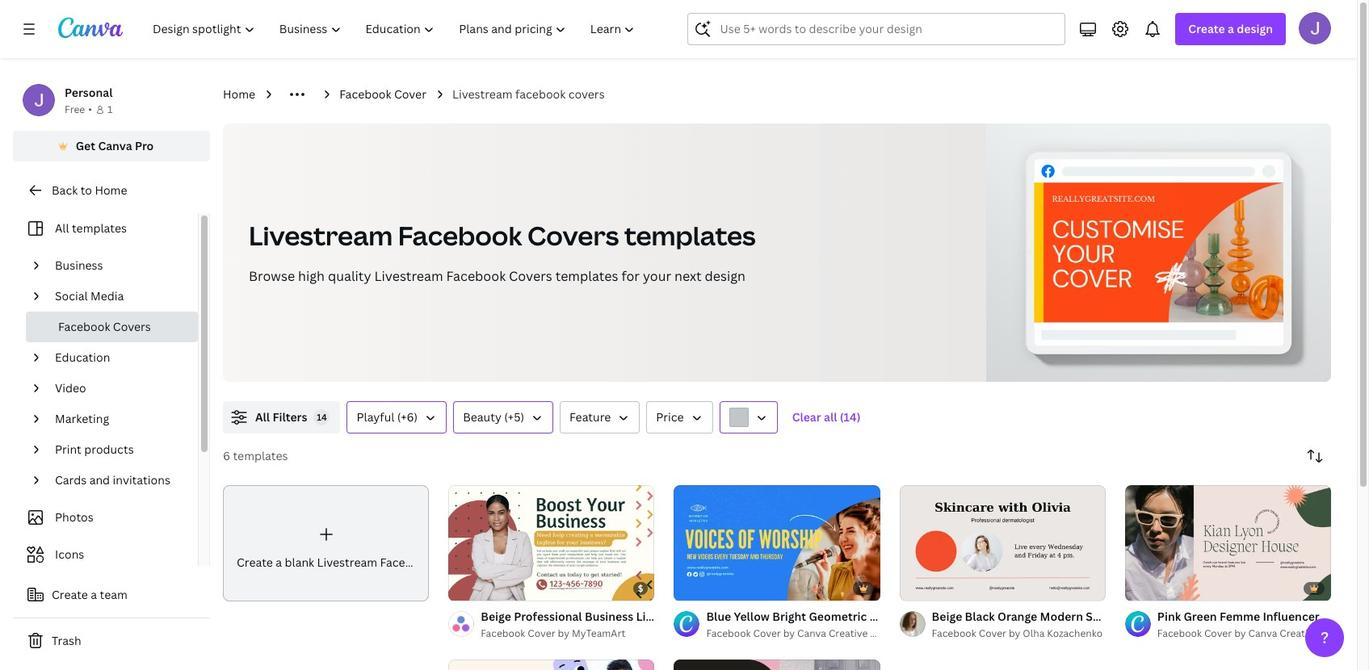 Task type: vqa. For each thing, say whether or not it's contained in the screenshot.
the 14,170,258 icons
no



Task type: locate. For each thing, give the bounding box(es) containing it.
livestream facebook covers templates image
[[987, 124, 1332, 382], [1035, 183, 1284, 323]]

2 facebook cover by canva creative studio from the left
[[1158, 627, 1353, 641]]

by inside "beige professional business livestream facebook cover facebook cover by myteamart"
[[558, 627, 570, 641]]

clear all (14) button
[[785, 402, 869, 434]]

0 horizontal spatial business
[[55, 258, 103, 273]]

0 horizontal spatial facebook cover by canva creative studio link
[[707, 626, 901, 642]]

free
[[65, 103, 85, 116]]

all
[[55, 221, 69, 236], [255, 410, 270, 425]]

2 studio from the left
[[1322, 627, 1353, 641]]

cards
[[55, 473, 87, 488]]

create a blank livestream facebook cover element
[[223, 486, 468, 602]]

beauty
[[463, 410, 502, 425]]

get
[[76, 138, 95, 154]]

create for create a blank livestream facebook cover
[[237, 555, 273, 571]]

by
[[558, 627, 570, 641], [784, 627, 795, 641], [1009, 627, 1021, 641], [1235, 627, 1247, 641]]

business
[[55, 258, 103, 273], [585, 609, 634, 625]]

1 horizontal spatial studio
[[1322, 627, 1353, 641]]

get canva pro
[[76, 138, 154, 154]]

browse
[[249, 268, 295, 285]]

3 by from the left
[[1009, 627, 1021, 641]]

business up myteamart
[[585, 609, 634, 625]]

create inside dropdown button
[[1189, 21, 1226, 36]]

cover
[[394, 86, 427, 102], [435, 555, 468, 571], [756, 609, 788, 625], [528, 627, 556, 641], [754, 627, 781, 641], [979, 627, 1007, 641], [1205, 627, 1233, 641]]

social media link
[[48, 281, 188, 312]]

1 horizontal spatial creative
[[1281, 627, 1320, 641]]

canva for blue yellow bright geometric youth church livestream facebook cover image
[[798, 627, 827, 641]]

next
[[675, 268, 702, 285]]

0 horizontal spatial a
[[91, 588, 97, 603]]

1 vertical spatial design
[[705, 268, 746, 285]]

0 vertical spatial a
[[1229, 21, 1235, 36]]

create for create a design
[[1189, 21, 1226, 36]]

templates left 'for'
[[556, 268, 619, 285]]

1 studio from the left
[[871, 627, 901, 641]]

2 vertical spatial covers
[[113, 319, 151, 335]]

canva inside get canva pro button
[[98, 138, 132, 154]]

design left jacob simon icon
[[1238, 21, 1274, 36]]

education link
[[48, 343, 188, 373]]

your
[[643, 268, 672, 285]]

to
[[81, 183, 92, 198]]

2 horizontal spatial a
[[1229, 21, 1235, 36]]

all for all templates
[[55, 221, 69, 236]]

1 horizontal spatial design
[[1238, 21, 1274, 36]]

6 templates
[[223, 449, 288, 464]]

create a team
[[52, 588, 128, 603]]

1 horizontal spatial create
[[237, 555, 273, 571]]

facebook cover by canva creative studio link
[[707, 626, 901, 642], [1158, 626, 1353, 642]]

print products
[[55, 442, 134, 457]]

livestream inside "beige professional business livestream facebook cover facebook cover by myteamart"
[[636, 609, 698, 625]]

business link
[[48, 251, 188, 281]]

creative for blue yellow bright geometric youth church livestream facebook cover image
[[829, 627, 868, 641]]

all templates link
[[23, 213, 188, 244]]

create inside button
[[52, 588, 88, 603]]

jacob simon image
[[1300, 12, 1332, 44]]

a inside button
[[91, 588, 97, 603]]

create for create a team
[[52, 588, 88, 603]]

design
[[1238, 21, 1274, 36], [705, 268, 746, 285]]

livestream right blank
[[317, 555, 378, 571]]

a
[[1229, 21, 1235, 36], [276, 555, 282, 571], [91, 588, 97, 603]]

quality
[[328, 268, 371, 285]]

0 horizontal spatial design
[[705, 268, 746, 285]]

facebook cover by olha kozachenko link
[[932, 626, 1106, 642]]

2 facebook cover by canva creative studio link from the left
[[1158, 626, 1353, 642]]

#c1c6cb image
[[730, 408, 749, 428]]

1 vertical spatial home
[[95, 183, 127, 198]]

black pink white clean corporate period education facebook cover image
[[674, 660, 881, 671]]

4 by from the left
[[1235, 627, 1247, 641]]

business up social at the left of the page
[[55, 258, 103, 273]]

2 horizontal spatial create
[[1189, 21, 1226, 36]]

facebook cover by canva creative studio for blue yellow bright geometric youth church livestream facebook cover image
[[707, 627, 901, 641]]

by inside "facebook cover by olha kozachenko" link
[[1009, 627, 1021, 641]]

0 horizontal spatial create
[[52, 588, 88, 603]]

1 vertical spatial business
[[585, 609, 634, 625]]

1 facebook cover by canva creative studio link from the left
[[707, 626, 901, 642]]

marketing
[[55, 411, 109, 427]]

1 creative from the left
[[829, 627, 868, 641]]

clear
[[793, 410, 822, 425]]

1 facebook cover by canva creative studio from the left
[[707, 627, 901, 641]]

all down back
[[55, 221, 69, 236]]

home link
[[223, 86, 256, 103]]

studio
[[871, 627, 901, 641], [1322, 627, 1353, 641]]

0 horizontal spatial canva
[[98, 138, 132, 154]]

design right next
[[705, 268, 746, 285]]

1 horizontal spatial canva
[[798, 627, 827, 641]]

0 horizontal spatial home
[[95, 183, 127, 198]]

1 horizontal spatial all
[[255, 410, 270, 425]]

2 vertical spatial a
[[91, 588, 97, 603]]

1 vertical spatial a
[[276, 555, 282, 571]]

1 vertical spatial create
[[237, 555, 273, 571]]

livestream for high
[[375, 268, 443, 285]]

create a blank livestream facebook cover
[[237, 555, 468, 571]]

1 by from the left
[[558, 627, 570, 641]]

canva
[[98, 138, 132, 154], [798, 627, 827, 641], [1249, 627, 1278, 641]]

2 horizontal spatial canva
[[1249, 627, 1278, 641]]

creative
[[829, 627, 868, 641], [1281, 627, 1320, 641]]

studio for facebook cover by canva creative studio link corresponding to pink green femme influencer fashion and beauty livestream facebook cover image on the bottom right
[[1322, 627, 1353, 641]]

facebook cover by canva creative studio
[[707, 627, 901, 641], [1158, 627, 1353, 641]]

beauty (+5)
[[463, 410, 525, 425]]

home
[[223, 86, 256, 102], [95, 183, 127, 198]]

0 vertical spatial create
[[1189, 21, 1226, 36]]

video link
[[48, 373, 188, 404]]

0 vertical spatial design
[[1238, 21, 1274, 36]]

a for team
[[91, 588, 97, 603]]

facebook
[[340, 86, 392, 102], [398, 218, 523, 253], [447, 268, 506, 285], [58, 319, 110, 335], [380, 555, 432, 571], [700, 609, 753, 625], [481, 627, 526, 641], [707, 627, 751, 641], [932, 627, 977, 641], [1158, 627, 1203, 641]]

livestream right quality
[[375, 268, 443, 285]]

1 vertical spatial all
[[255, 410, 270, 425]]

0 horizontal spatial all
[[55, 221, 69, 236]]

a for design
[[1229, 21, 1235, 36]]

all
[[824, 410, 838, 425]]

studio for facebook cover by canva creative studio link corresponding to blue yellow bright geometric youth church livestream facebook cover image
[[871, 627, 901, 641]]

0 vertical spatial business
[[55, 258, 103, 273]]

business inside "beige professional business livestream facebook cover facebook cover by myteamart"
[[585, 609, 634, 625]]

1 horizontal spatial business
[[585, 609, 634, 625]]

2 by from the left
[[784, 627, 795, 641]]

0 horizontal spatial facebook cover by canva creative studio
[[707, 627, 901, 641]]

0 vertical spatial home
[[223, 86, 256, 102]]

2 creative from the left
[[1281, 627, 1320, 641]]

livestream left facebook on the left of the page
[[453, 86, 513, 102]]

livestream down $
[[636, 609, 698, 625]]

all left filters
[[255, 410, 270, 425]]

browse high quality livestream facebook covers templates for your next design
[[249, 268, 746, 285]]

0 vertical spatial all
[[55, 221, 69, 236]]

products
[[84, 442, 134, 457]]

1 horizontal spatial facebook cover by canva creative studio link
[[1158, 626, 1353, 642]]

0 horizontal spatial studio
[[871, 627, 901, 641]]

kozachenko
[[1048, 627, 1103, 641]]

2 vertical spatial create
[[52, 588, 88, 603]]

create
[[1189, 21, 1226, 36], [237, 555, 273, 571], [52, 588, 88, 603]]

1 horizontal spatial a
[[276, 555, 282, 571]]

a inside dropdown button
[[1229, 21, 1235, 36]]

back
[[52, 183, 78, 198]]

1 horizontal spatial facebook cover by canva creative studio
[[1158, 627, 1353, 641]]

livestream
[[453, 86, 513, 102], [249, 218, 393, 253], [375, 268, 443, 285], [317, 555, 378, 571], [636, 609, 698, 625]]

None search field
[[688, 13, 1066, 45]]

media
[[91, 289, 124, 304]]

0 horizontal spatial creative
[[829, 627, 868, 641]]



Task type: describe. For each thing, give the bounding box(es) containing it.
create a blank livestream facebook cover link
[[223, 486, 468, 602]]

templates right the 6
[[233, 449, 288, 464]]

feature
[[570, 410, 611, 425]]

high
[[298, 268, 325, 285]]

6
[[223, 449, 230, 464]]

invitations
[[113, 473, 170, 488]]

design inside dropdown button
[[1238, 21, 1274, 36]]

team
[[100, 588, 128, 603]]

create a design
[[1189, 21, 1274, 36]]

(14)
[[840, 410, 861, 425]]

print products link
[[48, 435, 188, 466]]

a for blank
[[276, 555, 282, 571]]

for
[[622, 268, 640, 285]]

1
[[107, 103, 113, 116]]

livestream for a
[[317, 555, 378, 571]]

facebook cover link
[[340, 86, 427, 103]]

price
[[657, 410, 684, 425]]

templates down back to home
[[72, 221, 127, 236]]

by for blue yellow bright geometric youth church livestream facebook cover image
[[784, 627, 795, 641]]

pro
[[135, 138, 154, 154]]

playful (+6)
[[357, 410, 418, 425]]

price button
[[647, 402, 713, 434]]

all for all filters
[[255, 410, 270, 425]]

facebook cover by canva creative studio for pink green femme influencer fashion and beauty livestream facebook cover image on the bottom right
[[1158, 627, 1353, 641]]

feature button
[[560, 402, 640, 434]]

myteamart
[[572, 627, 626, 641]]

1 horizontal spatial home
[[223, 86, 256, 102]]

beige
[[481, 609, 512, 625]]

colorful warm and youthful school livestream facebook cover image
[[449, 660, 655, 671]]

trash link
[[13, 626, 210, 658]]

livestream facebook covers templates
[[249, 218, 756, 253]]

by for 'beige black orange modern skincare livestream facebook cover' image
[[1009, 627, 1021, 641]]

social
[[55, 289, 88, 304]]

(+6)
[[397, 410, 418, 425]]

facebook cover by myteamart link
[[481, 626, 655, 642]]

#c1c6cb image
[[730, 408, 749, 428]]

and
[[89, 473, 110, 488]]

professional
[[514, 609, 582, 625]]

video
[[55, 381, 86, 396]]

facebook covers
[[58, 319, 151, 335]]

marketing link
[[48, 404, 188, 435]]

photos link
[[23, 503, 188, 533]]

Sort by button
[[1300, 440, 1332, 473]]

14
[[317, 411, 327, 424]]

$
[[638, 583, 644, 595]]

free •
[[65, 103, 92, 116]]

filters
[[273, 410, 307, 425]]

top level navigation element
[[142, 13, 649, 45]]

clear all (14)
[[793, 410, 861, 425]]

all templates
[[55, 221, 127, 236]]

back to home
[[52, 183, 127, 198]]

social media
[[55, 289, 124, 304]]

14 filter options selected element
[[314, 410, 330, 426]]

beauty (+5) button
[[454, 402, 554, 434]]

canva for pink green femme influencer fashion and beauty livestream facebook cover image on the bottom right
[[1249, 627, 1278, 641]]

livestream up high
[[249, 218, 393, 253]]

icons
[[55, 547, 84, 563]]

beige black orange modern skincare livestream facebook cover image
[[900, 486, 1106, 602]]

olha
[[1024, 627, 1045, 641]]

Search search field
[[721, 14, 1056, 44]]

all filters
[[255, 410, 307, 425]]

playful
[[357, 410, 395, 425]]

get canva pro button
[[13, 131, 210, 162]]

back to home link
[[13, 175, 210, 207]]

print
[[55, 442, 82, 457]]

photos
[[55, 510, 94, 525]]

beige professional business livestream facebook cover facebook cover by myteamart
[[481, 609, 788, 641]]

beige professional business livestream facebook cover link
[[481, 609, 788, 626]]

(+5)
[[505, 410, 525, 425]]

education
[[55, 350, 110, 365]]

pink green femme influencer fashion and beauty livestream facebook cover image
[[1126, 486, 1332, 602]]

create a team button
[[13, 580, 210, 612]]

facebook cover by canva creative studio link for blue yellow bright geometric youth church livestream facebook cover image
[[707, 626, 901, 642]]

playful (+6) button
[[347, 402, 447, 434]]

blank
[[285, 555, 315, 571]]

business inside "link"
[[55, 258, 103, 273]]

facebook cover
[[340, 86, 427, 102]]

livestream facebook covers
[[453, 86, 605, 102]]

blue yellow bright geometric youth church livestream facebook cover image
[[674, 486, 881, 602]]

creative for pink green femme influencer fashion and beauty livestream facebook cover image on the bottom right
[[1281, 627, 1320, 641]]

by for pink green femme influencer fashion and beauty livestream facebook cover image on the bottom right
[[1235, 627, 1247, 641]]

beige professional business livestream facebook cover image
[[449, 486, 655, 602]]

templates up next
[[625, 218, 756, 253]]

personal
[[65, 85, 113, 100]]

1 vertical spatial covers
[[509, 268, 553, 285]]

0 vertical spatial covers
[[528, 218, 619, 253]]

•
[[88, 103, 92, 116]]

cards and invitations
[[55, 473, 170, 488]]

create a design button
[[1176, 13, 1287, 45]]

facebook
[[516, 86, 566, 102]]

trash
[[52, 634, 81, 649]]

icons link
[[23, 540, 188, 571]]

facebook cover by canva creative studio link for pink green femme influencer fashion and beauty livestream facebook cover image on the bottom right
[[1158, 626, 1353, 642]]

facebook cover by olha kozachenko
[[932, 627, 1103, 641]]

cards and invitations link
[[48, 466, 188, 496]]

livestream for professional
[[636, 609, 698, 625]]

covers
[[569, 86, 605, 102]]



